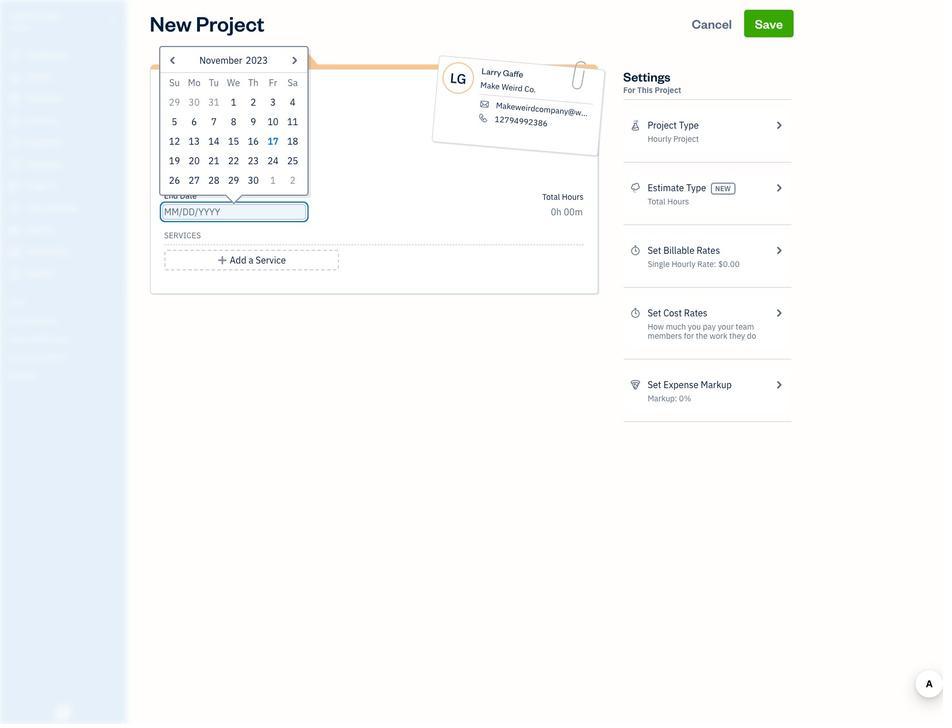Task type: vqa. For each thing, say whether or not it's contained in the screenshot.


Task type: locate. For each thing, give the bounding box(es) containing it.
add team member image
[[175, 106, 185, 120]]

0 vertical spatial 2 button
[[243, 93, 263, 112]]

10 button
[[263, 112, 283, 132]]

15
[[228, 136, 239, 147]]

estimate image
[[7, 94, 21, 105]]

21
[[208, 155, 219, 167]]

hours up hourly budget text box
[[562, 192, 584, 202]]

5 button
[[165, 112, 184, 132]]

payment image
[[7, 137, 21, 149]]

0 horizontal spatial 1
[[231, 97, 236, 108]]

0 vertical spatial 30 button
[[184, 93, 204, 112]]

0 vertical spatial 2
[[251, 97, 256, 108]]

team
[[169, 87, 188, 98]]

how
[[648, 322, 664, 332]]

1 horizontal spatial 30
[[248, 175, 259, 186]]

1 for the top 1 button
[[231, 97, 236, 108]]

chevronright image for set expense markup
[[774, 378, 784, 392]]

lg
[[449, 68, 467, 88]]

17 button
[[263, 132, 283, 151]]

total down estimate
[[648, 197, 665, 207]]

End date in  format text field
[[164, 206, 304, 218]]

28 button
[[204, 171, 224, 190]]

29 button down 22
[[224, 171, 243, 190]]

2 button down th
[[243, 93, 263, 112]]

1 horizontal spatial 2 button
[[283, 171, 303, 190]]

timetracking image
[[630, 244, 641, 257]]

owner
[[9, 23, 30, 32]]

bank connections image
[[9, 353, 123, 362]]

1 down 24
[[270, 175, 276, 186]]

1 horizontal spatial 1 button
[[263, 171, 283, 190]]

1 button down we
[[224, 93, 243, 112]]

hours down "estimate type"
[[667, 197, 689, 207]]

1 set from the top
[[648, 245, 661, 256]]

cancel
[[692, 16, 732, 32]]

5
[[172, 116, 177, 128]]

2 for the topmost 2 button
[[251, 97, 256, 108]]

how much you pay your team members for the work they do
[[648, 322, 756, 341]]

27 button
[[184, 171, 204, 190]]

30 right add team member image
[[189, 97, 200, 108]]

10
[[267, 116, 279, 128]]

1 vertical spatial type
[[686, 182, 706, 194]]

9
[[251, 116, 256, 128]]

expense image
[[7, 159, 21, 171]]

markup:
[[648, 394, 677, 404]]

add a service button
[[164, 250, 339, 271]]

end
[[164, 191, 178, 201]]

Project Description text field
[[164, 170, 480, 183]]

29 button up 5 on the left top of page
[[165, 93, 184, 112]]

2 chevronright image from the top
[[774, 244, 784, 257]]

total hours
[[542, 192, 584, 202], [648, 197, 689, 207]]

total up hourly budget text box
[[542, 192, 560, 202]]

18 button
[[283, 132, 303, 151]]

for
[[684, 331, 694, 341]]

15 button
[[224, 132, 243, 151]]

hours
[[562, 192, 584, 202], [667, 197, 689, 207]]

hourly
[[648, 134, 671, 144], [672, 259, 695, 270]]

25 button
[[283, 151, 303, 171]]

1 horizontal spatial 29
[[228, 175, 239, 186]]

3 set from the top
[[648, 379, 661, 391]]

november 2023
[[199, 55, 268, 66]]

0 horizontal spatial 29 button
[[165, 93, 184, 112]]

type left new
[[686, 182, 706, 194]]

set cost rates
[[648, 307, 707, 319]]

set up single
[[648, 245, 661, 256]]

2 set from the top
[[648, 307, 661, 319]]

grid
[[165, 73, 303, 190]]

total
[[542, 192, 560, 202], [648, 197, 665, 207]]

1 chevronright image from the top
[[774, 118, 784, 132]]

freshbooks image
[[54, 706, 72, 720]]

1 horizontal spatial 2
[[290, 175, 295, 186]]

1 vertical spatial set
[[648, 307, 661, 319]]

new
[[715, 184, 731, 193]]

set up markup:
[[648, 379, 661, 391]]

hourly down set billable rates
[[672, 259, 695, 270]]

1 vertical spatial 29
[[228, 175, 239, 186]]

21 button
[[204, 151, 224, 171]]

expense
[[663, 379, 699, 391]]

1 vertical spatial 1 button
[[263, 171, 283, 190]]

13 button
[[184, 132, 204, 151]]

4 chevronright image from the top
[[774, 378, 784, 392]]

0 vertical spatial hourly
[[648, 134, 671, 144]]

0 horizontal spatial 30 button
[[184, 93, 204, 112]]

1 button down 24
[[263, 171, 283, 190]]

1 vertical spatial 2
[[290, 175, 295, 186]]

this
[[637, 85, 653, 95]]

0 horizontal spatial 2
[[251, 97, 256, 108]]

2 button down "25"
[[283, 171, 303, 190]]

1 button
[[224, 93, 243, 112], [263, 171, 283, 190]]

0 vertical spatial type
[[679, 120, 699, 131]]

report image
[[7, 268, 21, 280]]

plus image
[[217, 253, 228, 267]]

29
[[169, 97, 180, 108], [228, 175, 239, 186]]

1 up the 8
[[231, 97, 236, 108]]

rates up rate
[[697, 245, 720, 256]]

rate
[[697, 259, 714, 270]]

jp
[[228, 107, 238, 119]]

2 vertical spatial set
[[648, 379, 661, 391]]

project right this
[[655, 85, 681, 95]]

a
[[248, 255, 253, 266]]

for
[[623, 85, 635, 95]]

november
[[199, 55, 242, 66]]

turtle inc owner
[[9, 10, 60, 32]]

30 down 23
[[248, 175, 259, 186]]

26
[[169, 175, 180, 186]]

30
[[189, 97, 200, 108], [248, 175, 259, 186]]

rates up the you
[[684, 307, 707, 319]]

rates
[[697, 245, 720, 256], [684, 307, 707, 319]]

set up how
[[648, 307, 661, 319]]

pay
[[703, 322, 716, 332]]

estimate type
[[648, 182, 706, 194]]

makeweirdcompany@weird.co
[[495, 100, 606, 120]]

settings
[[623, 68, 671, 84]]

total hours down estimate
[[648, 197, 689, 207]]

0 vertical spatial 29
[[169, 97, 180, 108]]

0 vertical spatial set
[[648, 245, 661, 256]]

1
[[231, 97, 236, 108], [270, 175, 276, 186]]

hourly down project type
[[648, 134, 671, 144]]

chevronright image
[[774, 118, 784, 132], [774, 244, 784, 257], [774, 306, 784, 320], [774, 378, 784, 392]]

29 for right 29 button
[[228, 175, 239, 186]]

project up the november 2023
[[196, 10, 265, 37]]

weird
[[501, 82, 523, 94]]

type
[[679, 120, 699, 131], [686, 182, 706, 194]]

set for set expense markup
[[648, 379, 661, 391]]

2 up 9
[[251, 97, 256, 108]]

29 down 22
[[228, 175, 239, 186]]

chart image
[[7, 247, 21, 258]]

single hourly rate : $0.00
[[648, 259, 740, 270]]

27
[[189, 175, 200, 186]]

0 vertical spatial 30
[[189, 97, 200, 108]]

3 chevronright image from the top
[[774, 306, 784, 320]]

type up hourly project
[[679, 120, 699, 131]]

29 down su
[[169, 97, 180, 108]]

chevronright image
[[774, 181, 784, 195]]

set billable rates
[[648, 245, 720, 256]]

1 vertical spatial rates
[[684, 307, 707, 319]]

0 vertical spatial 1
[[231, 97, 236, 108]]

1 horizontal spatial 1
[[270, 175, 276, 186]]

23
[[248, 155, 259, 167]]

estimates image
[[630, 181, 641, 195]]

2 down "25"
[[290, 175, 295, 186]]

30 button
[[184, 93, 204, 112], [243, 171, 263, 190]]

project image
[[7, 181, 21, 193]]

members
[[648, 331, 682, 341]]

0 horizontal spatial 30
[[189, 97, 200, 108]]

team members image
[[9, 316, 123, 325]]

0 vertical spatial 1 button
[[224, 93, 243, 112]]

0 horizontal spatial 1 button
[[224, 93, 243, 112]]

0 vertical spatial rates
[[697, 245, 720, 256]]

much
[[666, 322, 686, 332]]

1 horizontal spatial 30 button
[[243, 171, 263, 190]]

co.
[[524, 84, 536, 95]]

1 vertical spatial 30 button
[[243, 171, 263, 190]]

3
[[270, 97, 276, 108]]

dashboard image
[[7, 50, 21, 61]]

apps image
[[9, 298, 123, 307]]

0 horizontal spatial 2 button
[[243, 93, 263, 112]]

0 horizontal spatial 29
[[169, 97, 180, 108]]

1 vertical spatial 1
[[270, 175, 276, 186]]

total hours up hourly budget text box
[[542, 192, 584, 202]]

1 vertical spatial 29 button
[[224, 171, 243, 190]]

set for set billable rates
[[648, 245, 661, 256]]



Task type: describe. For each thing, give the bounding box(es) containing it.
th
[[248, 77, 259, 88]]

type for estimate type
[[686, 182, 706, 194]]

team
[[736, 322, 754, 332]]

16 button
[[243, 132, 263, 151]]

work
[[710, 331, 727, 341]]

1 horizontal spatial total hours
[[648, 197, 689, 207]]

chevronright image for project type
[[774, 118, 784, 132]]

0 horizontal spatial total hours
[[542, 192, 584, 202]]

chevronright image for set cost rates
[[774, 306, 784, 320]]

1 for bottommost 1 button
[[270, 175, 276, 186]]

invoice image
[[7, 116, 21, 127]]

29 for the topmost 29 button
[[169, 97, 180, 108]]

we
[[227, 77, 240, 88]]

add a service
[[230, 255, 286, 266]]

markup
[[701, 379, 732, 391]]

mo
[[188, 77, 200, 88]]

phone image
[[477, 113, 489, 123]]

type for project type
[[679, 120, 699, 131]]

Hourly Budget text field
[[551, 206, 584, 218]]

fr
[[269, 77, 277, 88]]

inc
[[44, 10, 60, 22]]

set for set cost rates
[[648, 307, 661, 319]]

larry gaffe make weird co.
[[480, 65, 536, 95]]

9 button
[[243, 112, 263, 132]]

4 button
[[283, 93, 303, 112]]

18
[[287, 136, 298, 147]]

7
[[211, 116, 217, 128]]

19
[[169, 155, 180, 167]]

envelope image
[[478, 99, 490, 109]]

$0.00
[[718, 259, 740, 270]]

13
[[189, 136, 200, 147]]

1 vertical spatial hourly
[[672, 259, 695, 270]]

22
[[228, 155, 239, 167]]

end date
[[164, 191, 197, 201]]

6
[[191, 116, 197, 128]]

rates for set cost rates
[[684, 307, 707, 319]]

1 horizontal spatial 29 button
[[224, 171, 243, 190]]

service
[[256, 255, 286, 266]]

14 button
[[204, 132, 224, 151]]

chevronright image for set billable rates
[[774, 244, 784, 257]]

cancel button
[[681, 10, 742, 37]]

team members
[[169, 87, 224, 98]]

20 button
[[184, 151, 204, 171]]

0 horizontal spatial total
[[542, 192, 560, 202]]

6 button
[[184, 112, 204, 132]]

money image
[[7, 225, 21, 236]]

20
[[189, 155, 200, 167]]

0 horizontal spatial hours
[[562, 192, 584, 202]]

22 button
[[224, 151, 243, 171]]

client image
[[7, 72, 21, 83]]

settings for this project
[[623, 68, 681, 95]]

2 for bottom 2 button
[[290, 175, 295, 186]]

they
[[729, 331, 745, 341]]

the
[[696, 331, 708, 341]]

grid containing su
[[165, 73, 303, 190]]

28
[[208, 175, 219, 186]]

settings image
[[9, 371, 123, 380]]

17
[[267, 136, 279, 147]]

project down project type
[[673, 134, 699, 144]]

rates for set billable rates
[[697, 245, 720, 256]]

1 vertical spatial 30
[[248, 175, 259, 186]]

12794992386
[[494, 114, 548, 129]]

larry
[[481, 65, 502, 78]]

expenses image
[[630, 378, 641, 392]]

billable
[[663, 245, 694, 256]]

31
[[208, 97, 219, 108]]

new
[[150, 10, 192, 37]]

project type
[[648, 120, 699, 131]]

sa
[[288, 77, 298, 88]]

1 vertical spatial 2 button
[[283, 171, 303, 190]]

project inside settings for this project
[[655, 85, 681, 95]]

11
[[287, 116, 298, 128]]

you
[[688, 322, 701, 332]]

hourly project
[[648, 134, 699, 144]]

19 button
[[165, 151, 184, 171]]

items and services image
[[9, 334, 123, 344]]

members
[[190, 87, 224, 98]]

8
[[231, 116, 236, 128]]

timetracking image
[[630, 306, 641, 320]]

11 button
[[283, 112, 303, 132]]

set expense markup
[[648, 379, 732, 391]]

12
[[169, 136, 180, 147]]

2023
[[246, 55, 268, 66]]

project up hourly project
[[648, 120, 677, 131]]

8 button
[[224, 112, 243, 132]]

main element
[[0, 0, 155, 725]]

4
[[290, 97, 295, 108]]

1 horizontal spatial hours
[[667, 197, 689, 207]]

gaffe
[[502, 67, 523, 80]]

services
[[164, 230, 201, 241]]

tu
[[209, 77, 219, 88]]

date
[[180, 191, 197, 201]]

Project Name text field
[[164, 138, 480, 161]]

0 vertical spatial 29 button
[[165, 93, 184, 112]]

add
[[230, 255, 246, 266]]

26 button
[[165, 171, 184, 190]]

14
[[208, 136, 219, 147]]

7 button
[[204, 112, 224, 132]]

projects image
[[630, 118, 641, 132]]

new project
[[150, 10, 265, 37]]

markup: 0%
[[648, 394, 691, 404]]

cost
[[663, 307, 682, 319]]

estimate
[[648, 182, 684, 194]]

16
[[248, 136, 259, 147]]

make
[[480, 80, 500, 92]]

timer image
[[7, 203, 21, 214]]

31 button
[[204, 93, 224, 112]]

24
[[267, 155, 279, 167]]

3 button
[[263, 93, 283, 112]]

1 horizontal spatial total
[[648, 197, 665, 207]]

save button
[[744, 10, 793, 37]]



